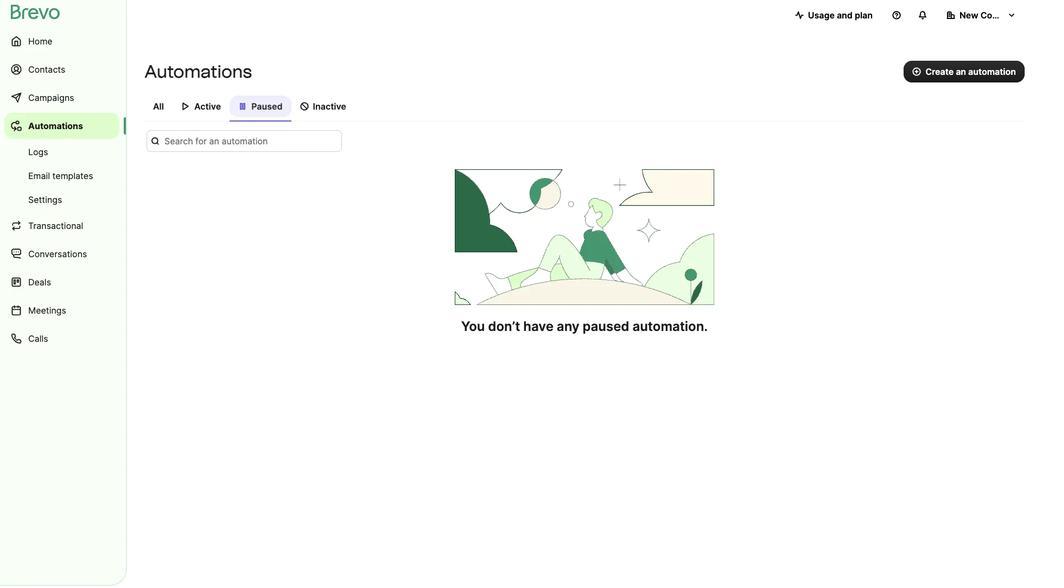 Task type: vqa. For each thing, say whether or not it's contained in the screenshot.
'SMS'
no



Task type: describe. For each thing, give the bounding box(es) containing it.
new company button
[[938, 4, 1025, 26]]

workflow-list-search-input search field
[[147, 130, 342, 152]]

company
[[981, 10, 1021, 21]]

settings link
[[4, 189, 119, 211]]

1 vertical spatial automations
[[28, 121, 83, 131]]

meetings link
[[4, 297, 119, 324]]

an
[[956, 66, 966, 77]]

home
[[28, 36, 52, 47]]

automation.
[[633, 319, 708, 334]]

paused
[[583, 319, 629, 334]]

create
[[926, 66, 954, 77]]

logs
[[28, 147, 48, 157]]

automation
[[968, 66, 1016, 77]]

calls link
[[4, 326, 119, 352]]

create an automation button
[[904, 61, 1025, 83]]

transactional link
[[4, 213, 119, 239]]

new
[[960, 10, 979, 21]]

plan
[[855, 10, 873, 21]]

0 vertical spatial automations
[[144, 61, 252, 82]]

usage and plan
[[808, 10, 873, 21]]

active link
[[173, 96, 230, 121]]

email templates link
[[4, 165, 119, 187]]

settings
[[28, 194, 62, 205]]

conversations link
[[4, 241, 119, 267]]

usage and plan button
[[786, 4, 882, 26]]

you
[[461, 319, 485, 334]]

email
[[28, 170, 50, 181]]

paused link
[[230, 96, 291, 122]]

deals
[[28, 277, 51, 288]]

have
[[523, 319, 554, 334]]

email templates
[[28, 170, 93, 181]]



Task type: locate. For each thing, give the bounding box(es) containing it.
new company
[[960, 10, 1021, 21]]

any
[[557, 319, 580, 334]]

tab list containing all
[[144, 96, 1025, 122]]

campaigns
[[28, 92, 74, 103]]

dxrbf image for inactive
[[300, 102, 309, 111]]

templates
[[52, 170, 93, 181]]

dxrbf image for paused
[[238, 102, 247, 111]]

campaigns link
[[4, 85, 119, 111]]

automations up active
[[144, 61, 252, 82]]

meetings
[[28, 305, 66, 316]]

tab list
[[144, 96, 1025, 122]]

don't
[[488, 319, 520, 334]]

deals link
[[4, 269, 119, 295]]

automations up "logs" link at the top left of the page
[[28, 121, 83, 131]]

all
[[153, 101, 164, 112]]

you don't have any paused automation. tab panel
[[144, 130, 1025, 335]]

dxrbf image inside paused link
[[238, 102, 247, 111]]

you don't have any paused automation.
[[461, 319, 708, 334]]

active
[[194, 101, 221, 112]]

logs link
[[4, 141, 119, 163]]

paused
[[251, 101, 283, 112]]

contacts link
[[4, 56, 119, 83]]

automations
[[144, 61, 252, 82], [28, 121, 83, 131]]

1 horizontal spatial automations
[[144, 61, 252, 82]]

contacts
[[28, 64, 65, 75]]

all link
[[144, 96, 173, 121]]

0 horizontal spatial automations
[[28, 121, 83, 131]]

dxrbf image inside inactive link
[[300, 102, 309, 111]]

usage
[[808, 10, 835, 21]]

home link
[[4, 28, 119, 54]]

1 dxrbf image from the left
[[238, 102, 247, 111]]

dxrbf image left inactive
[[300, 102, 309, 111]]

dxrbf image left the paused
[[238, 102, 247, 111]]

dxrbf image
[[181, 102, 190, 111]]

dxrbf image
[[238, 102, 247, 111], [300, 102, 309, 111]]

inactive link
[[291, 96, 355, 121]]

create an automation
[[926, 66, 1016, 77]]

and
[[837, 10, 853, 21]]

inactive
[[313, 101, 346, 112]]

0 horizontal spatial dxrbf image
[[238, 102, 247, 111]]

calls
[[28, 333, 48, 344]]

transactional
[[28, 220, 83, 231]]

conversations
[[28, 249, 87, 259]]

1 horizontal spatial dxrbf image
[[300, 102, 309, 111]]

automations link
[[4, 113, 119, 139]]

2 dxrbf image from the left
[[300, 102, 309, 111]]



